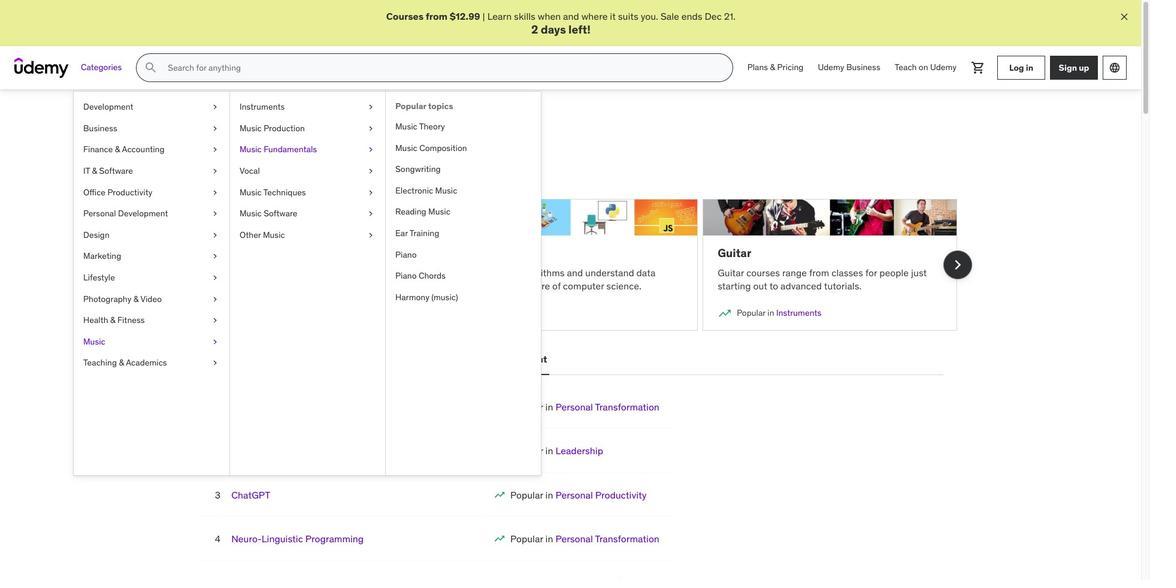 Task type: vqa. For each thing, say whether or not it's contained in the screenshot.
company's
no



Task type: describe. For each thing, give the bounding box(es) containing it.
fundamentals
[[264, 144, 317, 155]]

instruments link inside carousel element
[[777, 308, 822, 318]]

xsmall image for photography & video
[[210, 293, 220, 305]]

design link
[[74, 225, 230, 246]]

0 vertical spatial instruments link
[[230, 97, 385, 118]]

data
[[637, 267, 656, 279]]

up
[[1080, 62, 1090, 73]]

topics inside music fundamentals element
[[428, 101, 454, 112]]

out
[[754, 280, 768, 292]]

3
[[215, 489, 221, 501]]

build
[[496, 267, 517, 279]]

learn to build algorithms and understand data structures at the core of computer science. link
[[443, 199, 698, 331]]

& for software
[[92, 165, 97, 176]]

personal development for personal development "button"
[[444, 353, 548, 365]]

development link
[[74, 97, 230, 118]]

& for video
[[134, 293, 139, 304]]

music for music
[[83, 336, 105, 347]]

music production link
[[230, 118, 385, 139]]

harmony (music)
[[396, 292, 458, 303]]

algorithms
[[519, 267, 565, 279]]

to right the "how"
[[414, 267, 423, 279]]

1 horizontal spatial business
[[847, 62, 881, 73]]

and inside courses from $12.99 | learn skills when and where it suits you. sale ends dec 21. 2 days left!
[[564, 10, 580, 22]]

in for first personal transformation link
[[546, 401, 554, 413]]

1 horizontal spatial productivity
[[596, 489, 647, 501]]

plans & pricing
[[748, 62, 804, 73]]

popular in image for popular in instruments
[[718, 306, 733, 321]]

you.
[[641, 10, 659, 22]]

finance
[[83, 144, 113, 155]]

finance & accounting link
[[74, 139, 230, 161]]

Search for anything text field
[[166, 58, 719, 78]]

software inside music software link
[[264, 208, 298, 219]]

theory
[[419, 121, 445, 132]]

on
[[919, 62, 929, 73]]

xsmall image for it & software
[[210, 165, 220, 177]]

from inside use statistical probability to teach computers how to learn from data.
[[222, 280, 243, 292]]

2 udemy from the left
[[931, 62, 957, 73]]

carousel element
[[184, 185, 973, 345]]

courses
[[747, 267, 781, 279]]

1 vertical spatial skills
[[432, 153, 453, 165]]

4
[[215, 533, 221, 545]]

udemy business link
[[811, 53, 888, 82]]

& for pricing
[[771, 62, 776, 73]]

learn
[[199, 280, 220, 292]]

suits
[[618, 10, 639, 22]]

music up learning
[[263, 229, 285, 240]]

lifestyle link
[[74, 267, 230, 289]]

piano chords
[[396, 270, 446, 281]]

where
[[582, 10, 608, 22]]

development for personal development "button"
[[486, 353, 548, 365]]

5 cell from the top
[[511, 577, 660, 580]]

health & fitness link
[[74, 310, 230, 331]]

xsmall image for other music
[[366, 229, 376, 241]]

trending
[[274, 118, 337, 137]]

music down electronic music
[[429, 206, 451, 217]]

xsmall image for personal development
[[210, 208, 220, 220]]

4 cell from the top
[[511, 533, 660, 545]]

chatgpt
[[231, 489, 270, 501]]

video
[[141, 293, 162, 304]]

photography & video link
[[74, 289, 230, 310]]

udemy business
[[819, 62, 881, 73]]

teach on udemy
[[895, 62, 957, 73]]

to inside guitar courses range from classes for people just starting out to advanced tutorials.
[[770, 280, 779, 292]]

teach on udemy link
[[888, 53, 965, 82]]

xsmall image for teaching & academics
[[210, 357, 220, 369]]

computers
[[346, 267, 392, 279]]

neuro-linguistic programming link
[[231, 533, 364, 545]]

popular inside music fundamentals element
[[396, 101, 427, 112]]

0 horizontal spatial topics
[[340, 118, 383, 137]]

and inside learn to build algorithms and understand data structures at the core of computer science.
[[567, 267, 583, 279]]

design
[[83, 229, 110, 240]]

xsmall image for music
[[210, 336, 220, 348]]

electronic
[[396, 185, 434, 196]]

popular topics
[[396, 101, 454, 112]]

1 cell from the top
[[511, 401, 660, 413]]

music fundamentals element
[[385, 92, 541, 475]]

linguistic
[[262, 533, 303, 545]]

learn inside courses from $12.99 | learn skills when and where it suits you. sale ends dec 21. 2 days left!
[[488, 10, 512, 22]]

learn for learn to build algorithms and understand data structures at the core of computer science.
[[458, 267, 483, 279]]

bestselling button
[[198, 345, 254, 374]]

instruments inside instruments link
[[240, 101, 285, 112]]

categories
[[81, 62, 122, 73]]

& for accounting
[[115, 144, 120, 155]]

to inside learn to build algorithms and understand data structures at the core of computer science.
[[485, 267, 494, 279]]

popular in image
[[199, 306, 213, 321]]

|
[[483, 10, 485, 22]]

sale
[[661, 10, 680, 22]]

(music)
[[432, 292, 458, 303]]

songwriting link
[[386, 159, 541, 180]]

$12.99
[[450, 10, 481, 22]]

health & fitness
[[83, 315, 145, 326]]

teaching & academics link
[[74, 353, 230, 374]]

popular and trending topics
[[184, 118, 383, 137]]

programming
[[306, 533, 364, 545]]

close image
[[1119, 11, 1131, 23]]

existing
[[396, 153, 429, 165]]

music techniques link
[[230, 182, 385, 203]]

xsmall image for instruments
[[366, 101, 376, 113]]

office productivity
[[83, 187, 153, 198]]

from inside courses from $12.99 | learn skills when and where it suits you. sale ends dec 21. 2 days left!
[[426, 10, 448, 22]]

personal productivity link
[[556, 489, 647, 501]]

structures
[[458, 280, 502, 292]]

xsmall image for design
[[210, 229, 220, 241]]

popular in instruments
[[737, 308, 822, 318]]

& for academics
[[119, 357, 124, 368]]

piano chords link
[[386, 266, 541, 287]]

teaching & academics
[[83, 357, 167, 368]]

in for instruments link within carousel element
[[768, 308, 775, 318]]

popular in image for popular in personal transformation
[[494, 533, 506, 545]]

popular in personal transformation for first personal transformation link
[[511, 401, 660, 413]]

learn for learn something completely new or improve your existing skills
[[184, 153, 208, 165]]

photography & video
[[83, 293, 162, 304]]

1 personal transformation link from the top
[[556, 401, 660, 413]]

computer
[[563, 280, 605, 292]]

piano for piano
[[396, 249, 417, 260]]

in for leadership link
[[546, 445, 554, 457]]

days
[[541, 22, 566, 37]]

0 vertical spatial productivity
[[108, 187, 153, 198]]

xsmall image for lifestyle
[[210, 272, 220, 284]]

music techniques
[[240, 187, 306, 198]]

understand
[[586, 267, 635, 279]]

machine learning
[[199, 246, 295, 260]]

plans
[[748, 62, 769, 73]]

it & software
[[83, 165, 133, 176]]

personal for 'personal productivity' "link"
[[556, 489, 593, 501]]

office productivity link
[[74, 182, 230, 203]]

software inside it & software link
[[99, 165, 133, 176]]

guitar courses range from classes for people just starting out to advanced tutorials.
[[718, 267, 928, 292]]

the
[[515, 280, 529, 292]]

use statistical probability to teach computers how to learn from data.
[[199, 267, 423, 292]]

it & software link
[[74, 161, 230, 182]]



Task type: locate. For each thing, give the bounding box(es) containing it.
2 vertical spatial learn
[[458, 267, 483, 279]]

songwriting
[[396, 164, 441, 175]]

1 horizontal spatial instruments
[[777, 308, 822, 318]]

0 horizontal spatial instruments
[[240, 101, 285, 112]]

xsmall image for music techniques
[[366, 187, 376, 199]]

in down popular in leadership
[[546, 489, 554, 501]]

piano
[[396, 249, 417, 260], [396, 270, 417, 281]]

leadership link
[[556, 445, 604, 457]]

music left production
[[240, 123, 262, 134]]

0 vertical spatial business
[[847, 62, 881, 73]]

popular
[[396, 101, 427, 112], [184, 118, 242, 137], [218, 308, 247, 318], [737, 308, 766, 318], [511, 401, 544, 413], [511, 445, 544, 457], [511, 489, 544, 501], [511, 533, 544, 545]]

piano inside piano chords link
[[396, 270, 417, 281]]

to left teach
[[309, 267, 318, 279]]

0 vertical spatial piano
[[396, 249, 417, 260]]

2 guitar from the top
[[718, 267, 745, 279]]

1 horizontal spatial instruments link
[[777, 308, 822, 318]]

learning
[[247, 246, 295, 260]]

next image
[[949, 255, 968, 275]]

2 vertical spatial and
[[567, 267, 583, 279]]

other
[[240, 229, 261, 240]]

popular in personal transformation down popular in personal productivity at the bottom of the page
[[511, 533, 660, 545]]

0 vertical spatial transformation
[[595, 401, 660, 413]]

for
[[866, 267, 878, 279]]

music up other
[[240, 208, 262, 219]]

popular in personal transformation
[[511, 401, 660, 413], [511, 533, 660, 545]]

production
[[264, 123, 305, 134]]

neuro-
[[231, 533, 262, 545]]

and
[[564, 10, 580, 22], [245, 118, 272, 137], [567, 267, 583, 279]]

piano for piano chords
[[396, 270, 417, 281]]

2 vertical spatial from
[[222, 280, 243, 292]]

people
[[880, 267, 909, 279]]

piano up harmony at the left
[[396, 270, 417, 281]]

fitness
[[117, 315, 145, 326]]

1 horizontal spatial topics
[[428, 101, 454, 112]]

music down health
[[83, 336, 105, 347]]

from left "$12.99"
[[426, 10, 448, 22]]

2 transformation from the top
[[595, 533, 660, 545]]

0 vertical spatial development
[[83, 101, 133, 112]]

instruments inside carousel element
[[777, 308, 822, 318]]

music for music techniques
[[240, 187, 262, 198]]

music left theory
[[396, 121, 418, 132]]

0 vertical spatial and
[[564, 10, 580, 22]]

personal development
[[83, 208, 168, 219], [444, 353, 548, 365]]

music for music fundamentals
[[240, 144, 262, 155]]

1 vertical spatial and
[[245, 118, 272, 137]]

transformation for 2nd personal transformation link
[[595, 533, 660, 545]]

& right health
[[110, 315, 115, 326]]

office
[[83, 187, 106, 198]]

software down techniques
[[264, 208, 298, 219]]

1 vertical spatial popular in personal transformation
[[511, 533, 660, 545]]

bestselling
[[201, 353, 252, 365]]

business up finance
[[83, 123, 117, 134]]

0 horizontal spatial personal development
[[83, 208, 168, 219]]

categories button
[[74, 53, 129, 82]]

& for fitness
[[110, 315, 115, 326]]

submit search image
[[144, 61, 158, 75]]

popular in leadership
[[511, 445, 604, 457]]

piano link
[[386, 244, 541, 266]]

learn to build algorithms and understand data structures at the core of computer science.
[[458, 267, 656, 292]]

xsmall image inside 'teaching & academics' link
[[210, 357, 220, 369]]

1 horizontal spatial learn
[[458, 267, 483, 279]]

popular in image for popular in personal productivity
[[494, 489, 506, 501]]

business left teach
[[847, 62, 881, 73]]

personal development link
[[74, 203, 230, 225]]

1 vertical spatial instruments link
[[777, 308, 822, 318]]

1 vertical spatial from
[[810, 267, 830, 279]]

1 vertical spatial development
[[118, 208, 168, 219]]

xsmall image for music software
[[366, 208, 376, 220]]

xsmall image inside it & software link
[[210, 165, 220, 177]]

music theory link
[[386, 116, 541, 138]]

0 vertical spatial personal transformation link
[[556, 401, 660, 413]]

instruments down advanced
[[777, 308, 822, 318]]

to up structures
[[485, 267, 494, 279]]

development inside "button"
[[486, 353, 548, 365]]

2 cell from the top
[[511, 445, 604, 457]]

lifestyle
[[83, 272, 115, 283]]

learn left something
[[184, 153, 208, 165]]

xsmall image inside the 'music fundamentals' link
[[366, 144, 376, 156]]

in left leadership link
[[546, 445, 554, 457]]

1 vertical spatial popular in image
[[494, 489, 506, 501]]

udemy image
[[14, 58, 69, 78]]

personal
[[83, 208, 116, 219], [444, 353, 484, 365], [556, 401, 593, 413], [556, 489, 593, 501], [556, 533, 593, 545]]

use
[[199, 267, 215, 279]]

music link
[[74, 331, 230, 353]]

xsmall image inside the design link
[[210, 229, 220, 241]]

xsmall image
[[366, 101, 376, 113], [210, 123, 220, 135], [366, 123, 376, 135], [366, 144, 376, 156], [210, 165, 220, 177], [210, 208, 220, 220], [366, 208, 376, 220], [210, 229, 220, 241], [366, 229, 376, 241], [210, 251, 220, 263], [210, 272, 220, 284], [210, 315, 220, 327], [210, 336, 220, 348]]

shopping cart with 0 items image
[[972, 61, 986, 75]]

&
[[771, 62, 776, 73], [115, 144, 120, 155], [92, 165, 97, 176], [134, 293, 139, 304], [110, 315, 115, 326], [119, 357, 124, 368]]

at
[[505, 280, 513, 292]]

udemy
[[819, 62, 845, 73], [931, 62, 957, 73]]

0 horizontal spatial instruments link
[[230, 97, 385, 118]]

personal inside "button"
[[444, 353, 484, 365]]

udemy right pricing
[[819, 62, 845, 73]]

music fundamentals link
[[230, 139, 385, 161]]

piano inside piano link
[[396, 249, 417, 260]]

your
[[375, 153, 394, 165]]

& left video
[[134, 293, 139, 304]]

teach
[[895, 62, 917, 73]]

music down vocal
[[240, 187, 262, 198]]

xsmall image inside other music link
[[366, 229, 376, 241]]

0 horizontal spatial from
[[222, 280, 243, 292]]

& right it
[[92, 165, 97, 176]]

instruments link
[[230, 97, 385, 118], [777, 308, 822, 318]]

2 vertical spatial popular in image
[[494, 533, 506, 545]]

music up vocal
[[240, 144, 262, 155]]

neuro-linguistic programming
[[231, 533, 364, 545]]

xsmall image inside personal development link
[[210, 208, 220, 220]]

topics up "improve"
[[340, 118, 383, 137]]

music
[[396, 121, 418, 132], [240, 123, 262, 134], [396, 142, 418, 153], [240, 144, 262, 155], [436, 185, 458, 196], [240, 187, 262, 198], [429, 206, 451, 217], [240, 208, 262, 219], [263, 229, 285, 240], [83, 336, 105, 347]]

0 vertical spatial software
[[99, 165, 133, 176]]

instruments link down advanced
[[777, 308, 822, 318]]

xsmall image inside finance & accounting link
[[210, 144, 220, 156]]

personal for 2nd personal transformation link
[[556, 533, 593, 545]]

1 horizontal spatial skills
[[514, 10, 536, 22]]

0 horizontal spatial productivity
[[108, 187, 153, 198]]

1 vertical spatial guitar
[[718, 267, 745, 279]]

log
[[1010, 62, 1025, 73]]

ear training link
[[386, 223, 541, 244]]

guitar for guitar courses range from classes for people just starting out to advanced tutorials.
[[718, 267, 745, 279]]

left!
[[569, 22, 591, 37]]

piano up the "how"
[[396, 249, 417, 260]]

personal development inside "button"
[[444, 353, 548, 365]]

accounting
[[122, 144, 165, 155]]

1 horizontal spatial software
[[264, 208, 298, 219]]

0 horizontal spatial learn
[[184, 153, 208, 165]]

electronic music
[[396, 185, 458, 196]]

xsmall image inside photography & video link
[[210, 293, 220, 305]]

in right log
[[1027, 62, 1034, 73]]

2 vertical spatial development
[[486, 353, 548, 365]]

0 vertical spatial personal development
[[83, 208, 168, 219]]

1 vertical spatial personal development
[[444, 353, 548, 365]]

music up the songwriting
[[396, 142, 418, 153]]

0 vertical spatial learn
[[488, 10, 512, 22]]

xsmall image inside music techniques link
[[366, 187, 376, 199]]

0 vertical spatial guitar
[[718, 246, 752, 260]]

xsmall image for health & fitness
[[210, 315, 220, 327]]

xsmall image inside marketing link
[[210, 251, 220, 263]]

dec
[[705, 10, 722, 22]]

choose a language image
[[1110, 62, 1122, 74]]

1 vertical spatial learn
[[184, 153, 208, 165]]

1 vertical spatial productivity
[[596, 489, 647, 501]]

personal for first personal transformation link
[[556, 401, 593, 413]]

learn inside learn to build algorithms and understand data structures at the core of computer science.
[[458, 267, 483, 279]]

1 horizontal spatial udemy
[[931, 62, 957, 73]]

xsmall image for development
[[210, 101, 220, 113]]

0 horizontal spatial skills
[[432, 153, 453, 165]]

xsmall image
[[210, 101, 220, 113], [210, 144, 220, 156], [366, 165, 376, 177], [210, 187, 220, 199], [366, 187, 376, 199], [210, 293, 220, 305], [210, 357, 220, 369]]

just
[[912, 267, 928, 279]]

1 vertical spatial business
[[83, 123, 117, 134]]

from
[[426, 10, 448, 22], [810, 267, 830, 279], [222, 280, 243, 292]]

2 popular in personal transformation from the top
[[511, 533, 660, 545]]

2 personal transformation link from the top
[[556, 533, 660, 545]]

log in
[[1010, 62, 1034, 73]]

popular in
[[218, 308, 255, 318]]

from down the statistical
[[222, 280, 243, 292]]

cell
[[511, 401, 660, 413], [511, 445, 604, 457], [511, 489, 647, 501], [511, 533, 660, 545], [511, 577, 660, 580]]

1 horizontal spatial from
[[426, 10, 448, 22]]

business link
[[74, 118, 230, 139]]

xsmall image for music production
[[366, 123, 376, 135]]

learn up structures
[[458, 267, 483, 279]]

xsmall image inside office productivity link
[[210, 187, 220, 199]]

music down the songwriting link
[[436, 185, 458, 196]]

0 vertical spatial skills
[[514, 10, 536, 22]]

xsmall image for office productivity
[[210, 187, 220, 199]]

0 vertical spatial instruments
[[240, 101, 285, 112]]

of
[[553, 280, 561, 292]]

in down popular in personal productivity at the bottom of the page
[[546, 533, 554, 545]]

in down the courses
[[768, 308, 775, 318]]

0 horizontal spatial udemy
[[819, 62, 845, 73]]

popular in personal transformation up leadership
[[511, 401, 660, 413]]

personal transformation link up leadership link
[[556, 401, 660, 413]]

core
[[532, 280, 550, 292]]

& right finance
[[115, 144, 120, 155]]

0 horizontal spatial business
[[83, 123, 117, 134]]

from up advanced
[[810, 267, 830, 279]]

1 vertical spatial instruments
[[777, 308, 822, 318]]

courses
[[387, 10, 424, 22]]

development for personal development link
[[118, 208, 168, 219]]

new
[[308, 153, 325, 165]]

and up left!
[[564, 10, 580, 22]]

in down data.
[[249, 308, 255, 318]]

business
[[847, 62, 881, 73], [83, 123, 117, 134]]

1 vertical spatial transformation
[[595, 533, 660, 545]]

music for music theory
[[396, 121, 418, 132]]

3 cell from the top
[[511, 489, 647, 501]]

xsmall image inside development link
[[210, 101, 220, 113]]

productivity
[[108, 187, 153, 198], [596, 489, 647, 501]]

transformation for first personal transformation link
[[595, 401, 660, 413]]

guitar for guitar
[[718, 246, 752, 260]]

learn right |
[[488, 10, 512, 22]]

xsmall image inside instruments link
[[366, 101, 376, 113]]

xsmall image inside lifestyle link
[[210, 272, 220, 284]]

or
[[327, 153, 336, 165]]

personal development for personal development link
[[83, 208, 168, 219]]

software up office productivity
[[99, 165, 133, 176]]

advanced
[[781, 280, 822, 292]]

instruments
[[240, 101, 285, 112], [777, 308, 822, 318]]

& right plans
[[771, 62, 776, 73]]

music software
[[240, 208, 298, 219]]

1 popular in personal transformation from the top
[[511, 401, 660, 413]]

xsmall image for marketing
[[210, 251, 220, 263]]

xsmall image for vocal
[[366, 165, 376, 177]]

guitar inside guitar courses range from classes for people just starting out to advanced tutorials.
[[718, 267, 745, 279]]

1 piano from the top
[[396, 249, 417, 260]]

2 horizontal spatial from
[[810, 267, 830, 279]]

1 vertical spatial personal transformation link
[[556, 533, 660, 545]]

starting
[[718, 280, 751, 292]]

1 guitar from the top
[[718, 246, 752, 260]]

data.
[[245, 280, 266, 292]]

xsmall image inside music software link
[[366, 208, 376, 220]]

1 udemy from the left
[[819, 62, 845, 73]]

1 vertical spatial piano
[[396, 270, 417, 281]]

instruments up music production
[[240, 101, 285, 112]]

in for 'personal productivity' "link"
[[546, 489, 554, 501]]

and up computer
[[567, 267, 583, 279]]

xsmall image inside health & fitness link
[[210, 315, 220, 327]]

0 vertical spatial popular in image
[[718, 306, 733, 321]]

log in link
[[998, 56, 1046, 80]]

in for 2nd personal transformation link
[[546, 533, 554, 545]]

ends
[[682, 10, 703, 22]]

1 vertical spatial software
[[264, 208, 298, 219]]

2 horizontal spatial learn
[[488, 10, 512, 22]]

xsmall image inside music production link
[[366, 123, 376, 135]]

xsmall image inside business link
[[210, 123, 220, 135]]

reading music link
[[386, 202, 541, 223]]

reading music
[[396, 206, 451, 217]]

music for music composition
[[396, 142, 418, 153]]

xsmall image for music fundamentals
[[366, 144, 376, 156]]

topics up theory
[[428, 101, 454, 112]]

vocal link
[[230, 161, 385, 182]]

transformation
[[595, 401, 660, 413], [595, 533, 660, 545]]

udemy right on
[[931, 62, 957, 73]]

instruments link up trending
[[230, 97, 385, 118]]

academics
[[126, 357, 167, 368]]

personal transformation link
[[556, 401, 660, 413], [556, 533, 660, 545]]

popular in personal transformation for 2nd personal transformation link
[[511, 533, 660, 545]]

popular in image inside carousel element
[[718, 306, 733, 321]]

0 vertical spatial from
[[426, 10, 448, 22]]

1 horizontal spatial personal development
[[444, 353, 548, 365]]

and up music fundamentals on the top of page
[[245, 118, 272, 137]]

2 piano from the top
[[396, 270, 417, 281]]

from inside guitar courses range from classes for people just starting out to advanced tutorials.
[[810, 267, 830, 279]]

in up popular in leadership
[[546, 401, 554, 413]]

music for music production
[[240, 123, 262, 134]]

music for music software
[[240, 208, 262, 219]]

& right teaching
[[119, 357, 124, 368]]

sign
[[1060, 62, 1078, 73]]

skills inside courses from $12.99 | learn skills when and where it suits you. sale ends dec 21. 2 days left!
[[514, 10, 536, 22]]

0 horizontal spatial software
[[99, 165, 133, 176]]

music production
[[240, 123, 305, 134]]

0 vertical spatial popular in personal transformation
[[511, 401, 660, 413]]

0 vertical spatial topics
[[428, 101, 454, 112]]

chatgpt link
[[231, 489, 270, 501]]

to right out at the right
[[770, 280, 779, 292]]

sign up link
[[1051, 56, 1099, 80]]

xsmall image inside vocal link
[[366, 165, 376, 177]]

popular in image
[[718, 306, 733, 321], [494, 489, 506, 501], [494, 533, 506, 545]]

machine
[[199, 246, 245, 260]]

reading
[[396, 206, 427, 217]]

personal transformation link down 'personal productivity' "link"
[[556, 533, 660, 545]]

1 vertical spatial topics
[[340, 118, 383, 137]]

xsmall image inside music link
[[210, 336, 220, 348]]

1 transformation from the top
[[595, 401, 660, 413]]

xsmall image for business
[[210, 123, 220, 135]]

xsmall image for finance & accounting
[[210, 144, 220, 156]]

teach
[[320, 267, 344, 279]]

music software link
[[230, 203, 385, 225]]

other music link
[[230, 225, 385, 246]]



